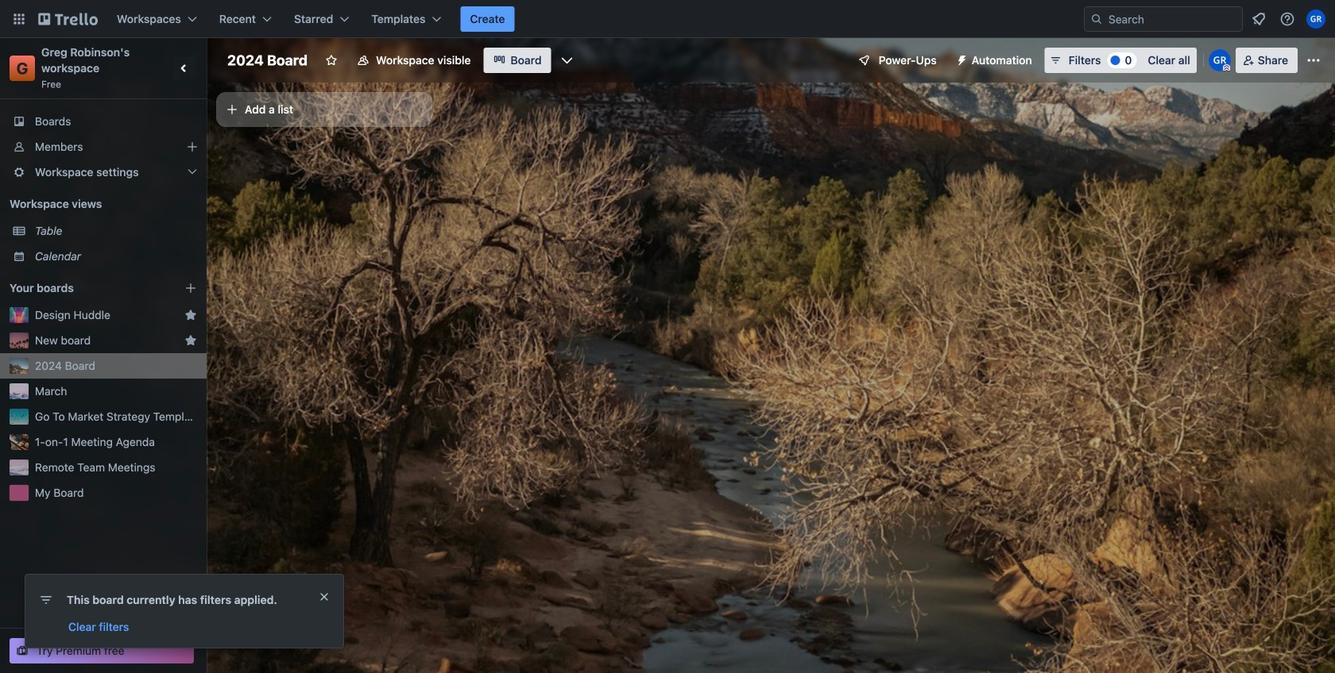 Task type: describe. For each thing, give the bounding box(es) containing it.
open information menu image
[[1279, 11, 1295, 27]]

search image
[[1090, 13, 1103, 25]]

Search field
[[1103, 8, 1242, 30]]

star or unstar board image
[[325, 54, 338, 67]]

primary element
[[0, 0, 1335, 38]]

sm image
[[949, 48, 972, 70]]



Task type: vqa. For each thing, say whether or not it's contained in the screenshot.
1 CARD MATCHES FILTERS
no



Task type: locate. For each thing, give the bounding box(es) containing it.
0 notifications image
[[1249, 10, 1268, 29]]

greg robinson (gregrobinson96) image
[[1306, 10, 1326, 29], [1209, 49, 1231, 72]]

0 vertical spatial greg robinson (gregrobinson96) image
[[1306, 10, 1326, 29]]

alert
[[25, 575, 343, 648]]

back to home image
[[38, 6, 98, 32]]

1 horizontal spatial greg robinson (gregrobinson96) image
[[1306, 10, 1326, 29]]

dismiss flag image
[[318, 591, 331, 604]]

add board image
[[184, 282, 197, 295]]

1 vertical spatial starred icon image
[[184, 335, 197, 347]]

your boards with 8 items element
[[10, 279, 161, 298]]

0 vertical spatial starred icon image
[[184, 309, 197, 322]]

1 starred icon image from the top
[[184, 309, 197, 322]]

workspace navigation collapse icon image
[[173, 57, 195, 79]]

customize views image
[[559, 52, 575, 68]]

show menu image
[[1306, 52, 1322, 68]]

1 vertical spatial greg robinson (gregrobinson96) image
[[1209, 49, 1231, 72]]

greg robinson (gregrobinson96) image right open information menu image
[[1306, 10, 1326, 29]]

this member is an admin of this board. image
[[1223, 64, 1230, 72]]

starred icon image
[[184, 309, 197, 322], [184, 335, 197, 347]]

0 horizontal spatial greg robinson (gregrobinson96) image
[[1209, 49, 1231, 72]]

2 starred icon image from the top
[[184, 335, 197, 347]]

greg robinson (gregrobinson96) image down search field
[[1209, 49, 1231, 72]]

Board name text field
[[219, 48, 316, 73]]



